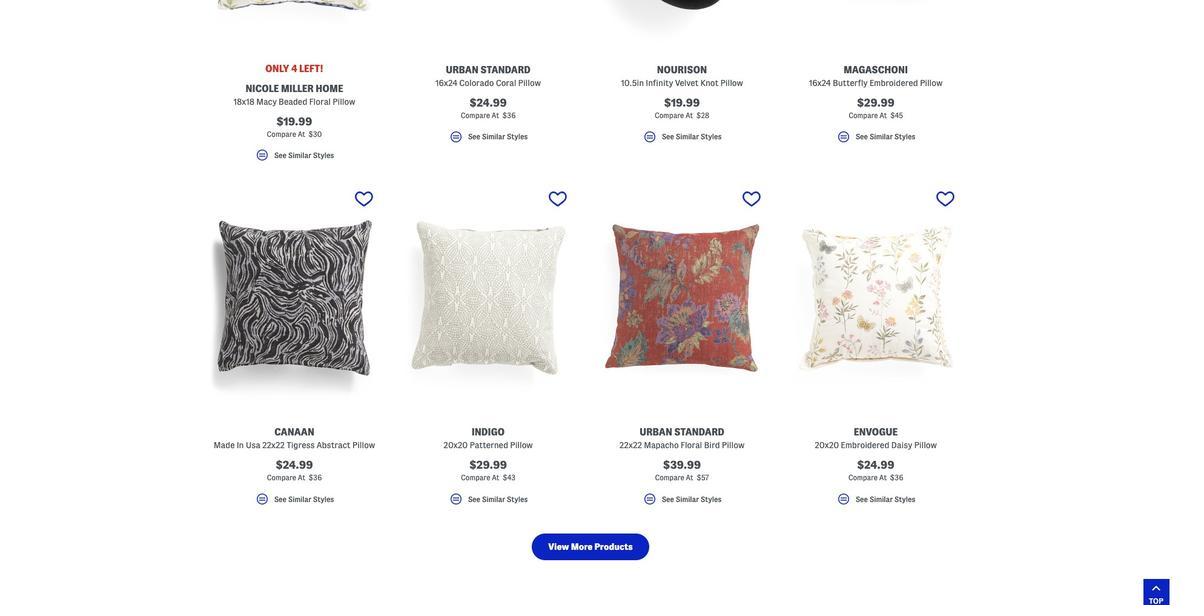 Task type: describe. For each thing, give the bounding box(es) containing it.
$39.99 compare at              $57
[[655, 460, 709, 482]]

pillow inside canaan made in usa 22x22 tigress abstract pillow
[[353, 441, 375, 451]]

envogue
[[854, 428, 898, 438]]

floral inside nicole miller home 18x18 macy beaded floral pillow
[[309, 97, 331, 106]]

embroidered inside envogue 20x20 embroidered daisy pillow
[[841, 441, 890, 451]]

only 4 left!
[[265, 63, 324, 74]]

urban standard 16x24 colorado coral pillow $24.99 compare at              $36 element
[[397, 0, 580, 149]]

indigo 20x20 patterned pillow
[[444, 428, 533, 451]]

styles inside nicole miller home 18x18 macy beaded floral pillow $19.99 compare at              $30 element
[[313, 151, 334, 159]]

butterfly
[[833, 78, 868, 88]]

compare for infinity
[[655, 111, 684, 119]]

$28
[[697, 111, 710, 119]]

$30
[[309, 130, 322, 138]]

$36 for urban standard
[[503, 111, 516, 119]]

compare for home
[[267, 130, 296, 138]]

styles for indigo
[[507, 496, 528, 504]]

see for nourison
[[662, 133, 674, 141]]

see similar styles for envogue
[[856, 496, 916, 504]]

pillow inside "urban standard 16x24 colorado coral pillow"
[[518, 78, 541, 88]]

similar for envogue
[[870, 496, 893, 504]]

daisy
[[892, 441, 913, 451]]

indigo 20x20 patterned pillow $29.99 compare at              $43 element
[[397, 184, 580, 512]]

$29.99 compare at              $43
[[461, 460, 516, 482]]

see similar styles for canaan
[[274, 496, 334, 504]]

$19.99 for home
[[277, 115, 312, 127]]

compare for butterfly
[[849, 111, 878, 119]]

beaded
[[279, 97, 307, 106]]

$43
[[503, 474, 516, 482]]

made in usa 22x22 tigress abstract pillow image
[[203, 184, 386, 413]]

see inside nicole miller home 18x18 macy beaded floral pillow $19.99 compare at              $30 element
[[274, 151, 287, 159]]

similar for urban standard
[[676, 496, 699, 504]]

view more products
[[549, 543, 633, 552]]

see similar styles for nourison
[[662, 133, 722, 141]]

see inside urban standard 16x24 colorado coral pillow $24.99 compare at              $36 element
[[468, 133, 481, 141]]

$24.99 compare at              $36 for envogue
[[849, 460, 904, 482]]

view
[[549, 543, 569, 552]]

$24.99 compare at              $36 for canaan
[[267, 460, 322, 482]]

styles for urban standard
[[701, 496, 722, 504]]

see similar styles for magaschoni
[[856, 133, 916, 141]]

envogue 20x20 embroidered daisy pillow $24.99 compare at              $36 element
[[785, 184, 968, 512]]

mapacho
[[644, 441, 679, 451]]

styles for envogue
[[895, 496, 916, 504]]

similar for canaan
[[288, 496, 312, 504]]

bird
[[704, 441, 720, 451]]

see similar styles button for envogue
[[785, 492, 968, 512]]

group containing $24.99
[[203, 0, 979, 528]]

$24.99 compare at              $36 for urban
[[461, 97, 516, 119]]

floral inside urban standard 22x22 mapacho floral bird pillow
[[681, 441, 703, 451]]

compare for in
[[267, 474, 296, 482]]

see similar styles button for canaan
[[203, 492, 386, 512]]

$39.99
[[663, 460, 701, 471]]

top
[[1150, 597, 1164, 605]]

see similar styles for urban
[[662, 496, 722, 504]]

nourison 10.5in infinity velvet knot pillow
[[621, 65, 743, 88]]

compare for embroidered
[[849, 474, 878, 482]]

colorado
[[459, 78, 494, 88]]

similar for indigo
[[482, 496, 506, 504]]

$19.99 compare at              $28
[[655, 97, 710, 119]]

see for canaan
[[274, 496, 287, 504]]

nicole miller home 18x18 macy beaded floral pillow $19.99 compare at              $30 element
[[203, 0, 386, 168]]

similar inside urban standard 16x24 colorado coral pillow $24.99 compare at              $36 element
[[482, 133, 506, 141]]

pillow inside indigo 20x20 patterned pillow
[[510, 441, 533, 451]]

compare for patterned
[[461, 474, 491, 482]]

nourison 10.5in infinity velvet knot pillow $19.99 compare at              $28 element
[[591, 0, 774, 149]]

$24.99 for urban
[[470, 97, 507, 108]]

16x24 inside "urban standard 16x24 colorado coral pillow"
[[436, 78, 458, 88]]

$36 for canaan
[[309, 474, 322, 482]]

patterned
[[470, 441, 508, 451]]

knot
[[701, 78, 719, 88]]

tigress
[[287, 441, 315, 451]]

pillow inside envogue 20x20 embroidered daisy pillow
[[915, 441, 937, 451]]

see for envogue
[[856, 496, 868, 504]]

22x22 inside urban standard 22x22 mapacho floral bird pillow
[[620, 441, 642, 451]]

magaschoni
[[844, 65, 908, 75]]

nicole miller home 18x18 macy beaded floral pillow
[[234, 83, 355, 106]]

products
[[595, 543, 633, 552]]

pillow inside "magaschoni 16x24 butterfly embroidered pillow"
[[920, 78, 943, 88]]

compare for 16x24
[[461, 111, 490, 119]]



Task type: locate. For each thing, give the bounding box(es) containing it.
see for magaschoni
[[856, 133, 868, 141]]

1 horizontal spatial urban
[[640, 428, 673, 438]]

styles down the $43
[[507, 496, 528, 504]]

top link
[[1144, 579, 1170, 605]]

group
[[203, 0, 979, 528]]

urban up mapacho
[[640, 428, 673, 438]]

floral left bird on the right of page
[[681, 441, 703, 451]]

canaan made in usa 22x22 tigress abstract pillow
[[214, 428, 375, 451]]

macy
[[256, 97, 277, 106]]

$19.99 for infinity
[[664, 97, 700, 108]]

see inside magaschoni 16x24 butterfly embroidered pillow $29.99 compare at              $45 element
[[856, 133, 868, 141]]

$24.99
[[470, 97, 507, 108], [276, 460, 313, 471], [858, 460, 895, 471]]

standard for $39.99
[[675, 428, 725, 438]]

0 horizontal spatial $24.99 compare at              $36
[[267, 460, 322, 482]]

$36 down tigress
[[309, 474, 322, 482]]

envogue 20x20 embroidered daisy pillow
[[815, 428, 937, 451]]

similar inside indigo 20x20 patterned pillow $29.99 compare at              $43 element
[[482, 496, 506, 504]]

see similar styles inside magaschoni 16x24 butterfly embroidered pillow $29.99 compare at              $45 element
[[856, 133, 916, 141]]

see inside envogue 20x20 embroidered daisy pillow $24.99 compare at              $36 element
[[856, 496, 868, 504]]

20x20 inside indigo 20x20 patterned pillow
[[444, 441, 468, 451]]

2 horizontal spatial $24.99
[[858, 460, 895, 471]]

see similar styles down the daisy
[[856, 496, 916, 504]]

nourison
[[657, 65, 707, 75]]

abstract
[[317, 441, 351, 451]]

similar down $45
[[870, 133, 893, 141]]

$24.99 down colorado on the left top
[[470, 97, 507, 108]]

1 horizontal spatial $19.99
[[664, 97, 700, 108]]

$36 down the daisy
[[891, 474, 904, 482]]

22x22 inside canaan made in usa 22x22 tigress abstract pillow
[[262, 441, 285, 451]]

compare down tigress
[[267, 474, 296, 482]]

see similar styles inside urban standard 22x22 mapacho floral bird pillow $39.99 compare at              $57 "element"
[[662, 496, 722, 504]]

1 vertical spatial $29.99
[[470, 460, 507, 471]]

magaschoni 16x24 butterfly embroidered pillow
[[809, 65, 943, 88]]

4
[[291, 63, 297, 74]]

1 horizontal spatial 16x24
[[809, 78, 831, 88]]

velvet
[[676, 78, 699, 88]]

1 16x24 from the left
[[436, 78, 458, 88]]

in
[[237, 441, 244, 451]]

0 vertical spatial standard
[[481, 65, 531, 75]]

$24.99 down tigress
[[276, 460, 313, 471]]

see similar styles inside urban standard 16x24 colorado coral pillow $24.99 compare at              $36 element
[[468, 133, 528, 141]]

$19.99 down beaded
[[277, 115, 312, 127]]

styles for nourison
[[701, 133, 722, 141]]

0 horizontal spatial 20x20
[[444, 441, 468, 451]]

embroidered down magaschoni
[[870, 78, 919, 88]]

similar down the $43
[[482, 496, 506, 504]]

$24.99 for canaan
[[276, 460, 313, 471]]

styles inside urban standard 22x22 mapacho floral bird pillow $39.99 compare at              $57 "element"
[[701, 496, 722, 504]]

urban up colorado on the left top
[[446, 65, 479, 75]]

see similar styles down the $43
[[468, 496, 528, 504]]

$24.99 for envogue
[[858, 460, 895, 471]]

$29.99 for indigo
[[470, 460, 507, 471]]

0 horizontal spatial urban
[[446, 65, 479, 75]]

compare inside $19.99 compare at              $30
[[267, 130, 296, 138]]

0 horizontal spatial 16x24
[[436, 78, 458, 88]]

similar for nourison
[[676, 133, 699, 141]]

made
[[214, 441, 235, 451]]

standard inside "urban standard 16x24 colorado coral pillow"
[[481, 65, 531, 75]]

16x24
[[436, 78, 458, 88], [809, 78, 831, 88]]

$36 down coral at the left of the page
[[503, 111, 516, 119]]

see similar styles inside indigo 20x20 patterned pillow $29.99 compare at              $43 element
[[468, 496, 528, 504]]

compare left $28
[[655, 111, 684, 119]]

1 vertical spatial urban
[[640, 428, 673, 438]]

0 horizontal spatial $24.99
[[276, 460, 313, 471]]

18x18 macy beaded floral pillow image
[[203, 0, 386, 50]]

$29.99 for magaschoni
[[857, 97, 895, 108]]

see similar styles for indigo
[[468, 496, 528, 504]]

16x24 left the butterfly
[[809, 78, 831, 88]]

2 22x22 from the left
[[620, 441, 642, 451]]

22x22 right usa
[[262, 441, 285, 451]]

similar for magaschoni
[[870, 133, 893, 141]]

styles down abstract
[[313, 496, 334, 504]]

$24.99 compare at              $36 down envogue 20x20 embroidered daisy pillow on the bottom of the page
[[849, 460, 904, 482]]

0 vertical spatial urban
[[446, 65, 479, 75]]

similar down the daisy
[[870, 496, 893, 504]]

$29.99 up $45
[[857, 97, 895, 108]]

pillow inside nicole miller home 18x18 macy beaded floral pillow
[[333, 97, 355, 106]]

floral
[[309, 97, 331, 106], [681, 441, 703, 451]]

see similar styles down $57
[[662, 496, 722, 504]]

styles
[[507, 133, 528, 141], [701, 133, 722, 141], [895, 133, 916, 141], [313, 151, 334, 159], [313, 496, 334, 504], [507, 496, 528, 504], [701, 496, 722, 504], [895, 496, 916, 504]]

22x22 left mapacho
[[620, 441, 642, 451]]

styles for canaan
[[313, 496, 334, 504]]

standard
[[481, 65, 531, 75], [675, 428, 725, 438]]

$24.99 compare at              $36 down tigress
[[267, 460, 322, 482]]

0 horizontal spatial $19.99
[[277, 115, 312, 127]]

similar down $30
[[288, 151, 312, 159]]

compare inside canaan made in usa 22x22 tigress abstract pillow $24.99 compare at              $36 element
[[267, 474, 296, 482]]

coral
[[496, 78, 517, 88]]

styles down $57
[[701, 496, 722, 504]]

home
[[316, 83, 343, 94]]

1 vertical spatial embroidered
[[841, 441, 890, 451]]

0 vertical spatial $19.99
[[664, 97, 700, 108]]

$29.99 compare at              $45
[[849, 97, 903, 119]]

$29.99
[[857, 97, 895, 108], [470, 460, 507, 471]]

2 horizontal spatial $36
[[891, 474, 904, 482]]

22x22
[[262, 441, 285, 451], [620, 441, 642, 451]]

compare
[[461, 111, 490, 119], [655, 111, 684, 119], [849, 111, 878, 119], [267, 130, 296, 138], [267, 474, 296, 482], [461, 474, 491, 482], [655, 474, 685, 482], [849, 474, 878, 482]]

usa
[[246, 441, 260, 451]]

see similar styles button for urban standard
[[591, 492, 774, 512]]

standard up coral at the left of the page
[[481, 65, 531, 75]]

see inside indigo 20x20 patterned pillow $29.99 compare at              $43 element
[[468, 496, 481, 504]]

$57
[[697, 474, 709, 482]]

1 horizontal spatial 20x20
[[815, 441, 839, 451]]

standard inside urban standard 22x22 mapacho floral bird pillow
[[675, 428, 725, 438]]

see inside urban standard 22x22 mapacho floral bird pillow $39.99 compare at              $57 "element"
[[662, 496, 674, 504]]

see for urban standard
[[662, 496, 674, 504]]

only
[[265, 63, 289, 74]]

1 horizontal spatial $36
[[503, 111, 516, 119]]

styles down the daisy
[[895, 496, 916, 504]]

0 horizontal spatial $36
[[309, 474, 322, 482]]

2 16x24 from the left
[[809, 78, 831, 88]]

$19.99
[[664, 97, 700, 108], [277, 115, 312, 127]]

styles down coral at the left of the page
[[507, 133, 528, 141]]

similar down tigress
[[288, 496, 312, 504]]

compare inside $29.99 compare at              $43
[[461, 474, 491, 482]]

$36
[[503, 111, 516, 119], [309, 474, 322, 482], [891, 474, 904, 482]]

1 vertical spatial $19.99
[[277, 115, 312, 127]]

20x20 inside envogue 20x20 embroidered daisy pillow
[[815, 441, 839, 451]]

$36 for envogue
[[891, 474, 904, 482]]

similar inside nicole miller home 18x18 macy beaded floral pillow $19.99 compare at              $30 element
[[288, 151, 312, 159]]

similar inside urban standard 22x22 mapacho floral bird pillow $39.99 compare at              $57 "element"
[[676, 496, 699, 504]]

1 vertical spatial floral
[[681, 441, 703, 451]]

10.5in
[[621, 78, 644, 88]]

$29.99 inside $29.99 compare at              $43
[[470, 460, 507, 471]]

0 horizontal spatial standard
[[481, 65, 531, 75]]

compare inside urban standard 16x24 colorado coral pillow $24.99 compare at              $36 element
[[461, 111, 490, 119]]

see similar styles down $28
[[662, 133, 722, 141]]

compare left the $43
[[461, 474, 491, 482]]

pillow inside nourison 10.5in infinity velvet knot pillow
[[721, 78, 743, 88]]

0 vertical spatial $29.99
[[857, 97, 895, 108]]

$29.99 inside $29.99 compare at              $45
[[857, 97, 895, 108]]

urban standard 16x24 colorado coral pillow
[[436, 65, 541, 88]]

see
[[468, 133, 481, 141], [662, 133, 674, 141], [856, 133, 868, 141], [274, 151, 287, 159], [274, 496, 287, 504], [468, 496, 481, 504], [662, 496, 674, 504], [856, 496, 868, 504]]

compare down colorado on the left top
[[461, 111, 490, 119]]

see similar styles inside canaan made in usa 22x22 tigress abstract pillow $24.99 compare at              $36 element
[[274, 496, 334, 504]]

similar down coral at the left of the page
[[482, 133, 506, 141]]

compare down the $39.99
[[655, 474, 685, 482]]

see similar styles button for indigo
[[397, 492, 580, 512]]

embroidered
[[870, 78, 919, 88], [841, 441, 890, 451]]

20x20 patterned pillow image
[[397, 184, 580, 413]]

similar inside nourison 10.5in infinity velvet knot pillow $19.99 compare at              $28 element
[[676, 133, 699, 141]]

20x20
[[444, 441, 468, 451], [815, 441, 839, 451]]

2 20x20 from the left
[[815, 441, 839, 451]]

styles down $45
[[895, 133, 916, 141]]

$24.99 compare at              $36 down colorado on the left top
[[461, 97, 516, 119]]

compare inside $19.99 compare at              $28
[[655, 111, 684, 119]]

see similar styles button for nourison
[[591, 129, 774, 149]]

similar down $28
[[676, 133, 699, 141]]

see similar styles button for magaschoni
[[785, 129, 968, 149]]

pillow inside urban standard 22x22 mapacho floral bird pillow
[[722, 441, 745, 451]]

compare down envogue 20x20 embroidered daisy pillow on the bottom of the page
[[849, 474, 878, 482]]

urban standard 22x22 mapacho floral bird pillow $39.99 compare at              $57 element
[[591, 184, 774, 512]]

see inside canaan made in usa 22x22 tigress abstract pillow $24.99 compare at              $36 element
[[274, 496, 287, 504]]

similar inside magaschoni 16x24 butterfly embroidered pillow $29.99 compare at              $45 element
[[870, 133, 893, 141]]

1 22x22 from the left
[[262, 441, 285, 451]]

$24.99 compare at              $36
[[461, 97, 516, 119], [267, 460, 322, 482], [849, 460, 904, 482]]

compare inside $29.99 compare at              $45
[[849, 111, 878, 119]]

1 horizontal spatial $24.99
[[470, 97, 507, 108]]

similar
[[482, 133, 506, 141], [676, 133, 699, 141], [870, 133, 893, 141], [288, 151, 312, 159], [288, 496, 312, 504], [482, 496, 506, 504], [676, 496, 699, 504], [870, 496, 893, 504]]

standard for $24.99
[[481, 65, 531, 75]]

pillow
[[518, 78, 541, 88], [721, 78, 743, 88], [920, 78, 943, 88], [333, 97, 355, 106], [353, 441, 375, 451], [510, 441, 533, 451], [722, 441, 745, 451], [915, 441, 937, 451]]

urban inside "urban standard 16x24 colorado coral pillow"
[[446, 65, 479, 75]]

$19.99 inside $19.99 compare at              $30
[[277, 115, 312, 127]]

22x22 mapacho floral bird pillow image
[[591, 184, 774, 413]]

urban for $39.99
[[640, 428, 673, 438]]

see inside nourison 10.5in infinity velvet knot pillow $19.99 compare at              $28 element
[[662, 133, 674, 141]]

0 vertical spatial floral
[[309, 97, 331, 106]]

10.5in infinity velvet knot pillow image
[[591, 0, 774, 50]]

$19.99 compare at              $30
[[267, 115, 322, 138]]

styles inside magaschoni 16x24 butterfly embroidered pillow $29.99 compare at              $45 element
[[895, 133, 916, 141]]

indigo
[[472, 428, 505, 438]]

see similar styles button
[[397, 129, 580, 149], [591, 129, 774, 149], [785, 129, 968, 149], [203, 148, 386, 168], [203, 492, 386, 512], [397, 492, 580, 512], [591, 492, 774, 512], [785, 492, 968, 512]]

see similar styles inside nicole miller home 18x18 macy beaded floral pillow $19.99 compare at              $30 element
[[274, 151, 334, 159]]

compare left $30
[[267, 130, 296, 138]]

$19.99 down the velvet
[[664, 97, 700, 108]]

urban inside urban standard 22x22 mapacho floral bird pillow
[[640, 428, 673, 438]]

0 horizontal spatial $29.99
[[470, 460, 507, 471]]

similar down $57
[[676, 496, 699, 504]]

$45
[[891, 111, 903, 119]]

styles inside urban standard 16x24 colorado coral pillow $24.99 compare at              $36 element
[[507, 133, 528, 141]]

urban for $24.99
[[446, 65, 479, 75]]

compare for 22x22
[[655, 474, 685, 482]]

nicole
[[246, 83, 279, 94]]

styles inside envogue 20x20 embroidered daisy pillow $24.99 compare at              $36 element
[[895, 496, 916, 504]]

compare inside envogue 20x20 embroidered daisy pillow $24.99 compare at              $36 element
[[849, 474, 878, 482]]

$19.99 inside $19.99 compare at              $28
[[664, 97, 700, 108]]

standard up bird on the right of page
[[675, 428, 725, 438]]

2 horizontal spatial $24.99 compare at              $36
[[849, 460, 904, 482]]

1 horizontal spatial 22x22
[[620, 441, 642, 451]]

1 horizontal spatial standard
[[675, 428, 725, 438]]

1 vertical spatial standard
[[675, 428, 725, 438]]

see similar styles
[[468, 133, 528, 141], [662, 133, 722, 141], [856, 133, 916, 141], [274, 151, 334, 159], [274, 496, 334, 504], [468, 496, 528, 504], [662, 496, 722, 504], [856, 496, 916, 504]]

20x20 embroidered daisy pillow image
[[785, 184, 968, 413]]

styles inside indigo 20x20 patterned pillow $29.99 compare at              $43 element
[[507, 496, 528, 504]]

styles inside nourison 10.5in infinity velvet knot pillow $19.99 compare at              $28 element
[[701, 133, 722, 141]]

1 horizontal spatial $29.99
[[857, 97, 895, 108]]

1 20x20 from the left
[[444, 441, 468, 451]]

infinity
[[646, 78, 674, 88]]

left!
[[299, 63, 324, 74]]

embroidered inside "magaschoni 16x24 butterfly embroidered pillow"
[[870, 78, 919, 88]]

0 vertical spatial embroidered
[[870, 78, 919, 88]]

similar inside canaan made in usa 22x22 tigress abstract pillow $24.99 compare at              $36 element
[[288, 496, 312, 504]]

magaschoni 16x24 butterfly embroidered pillow $29.99 compare at              $45 element
[[785, 0, 968, 149]]

floral down home
[[309, 97, 331, 106]]

16x24 left colorado on the left top
[[436, 78, 458, 88]]

styles down $30
[[313, 151, 334, 159]]

16x24 butterfly embroidered pillow image
[[785, 0, 968, 50]]

styles for magaschoni
[[895, 133, 916, 141]]

20x20 for $29.99
[[444, 441, 468, 451]]

1 horizontal spatial $24.99 compare at              $36
[[461, 97, 516, 119]]

$24.99 down envogue 20x20 embroidered daisy pillow on the bottom of the page
[[858, 460, 895, 471]]

urban standard 22x22 mapacho floral bird pillow
[[620, 428, 745, 451]]

styles down $28
[[701, 133, 722, 141]]

embroidered down envogue
[[841, 441, 890, 451]]

miller
[[281, 83, 314, 94]]

compare left $45
[[849, 111, 878, 119]]

compare inside $39.99 compare at              $57
[[655, 474, 685, 482]]

styles inside canaan made in usa 22x22 tigress abstract pillow $24.99 compare at              $36 element
[[313, 496, 334, 504]]

0 horizontal spatial floral
[[309, 97, 331, 106]]

similar inside envogue 20x20 embroidered daisy pillow $24.99 compare at              $36 element
[[870, 496, 893, 504]]

see similar styles down coral at the left of the page
[[468, 133, 528, 141]]

see similar styles down $45
[[856, 133, 916, 141]]

16x24 inside "magaschoni 16x24 butterfly embroidered pillow"
[[809, 78, 831, 88]]

see for indigo
[[468, 496, 481, 504]]

0 horizontal spatial 22x22
[[262, 441, 285, 451]]

$29.99 down the patterned
[[470, 460, 507, 471]]

1 horizontal spatial floral
[[681, 441, 703, 451]]

see similar styles inside nourison 10.5in infinity velvet knot pillow $19.99 compare at              $28 element
[[662, 133, 722, 141]]

urban
[[446, 65, 479, 75], [640, 428, 673, 438]]

canaan
[[275, 428, 315, 438]]

20x20 for $24.99
[[815, 441, 839, 451]]

canaan made in usa 22x22 tigress abstract pillow $24.99 compare at              $36 element
[[203, 184, 386, 512]]

more
[[571, 543, 593, 552]]

see similar styles down tigress
[[274, 496, 334, 504]]

see similar styles down $30
[[274, 151, 334, 159]]

see similar styles inside envogue 20x20 embroidered daisy pillow $24.99 compare at              $36 element
[[856, 496, 916, 504]]

18x18
[[234, 97, 255, 106]]



Task type: vqa. For each thing, say whether or not it's contained in the screenshot.


